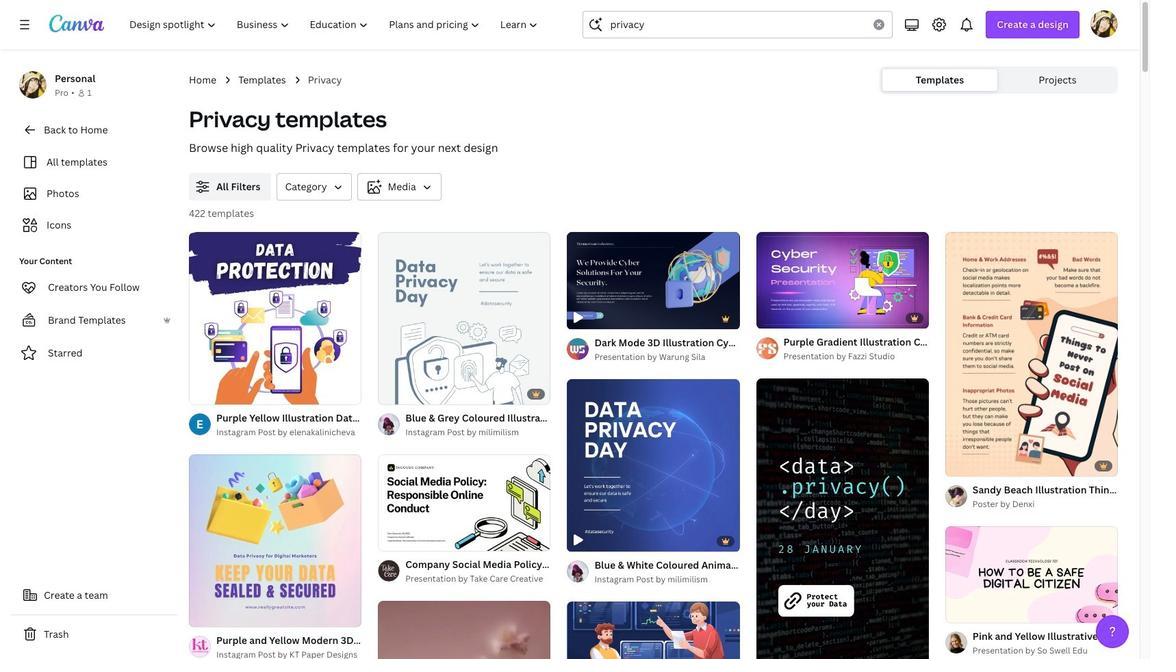 Task type: vqa. For each thing, say whether or not it's contained in the screenshot.
the Purple Yellow Illustration Data Protection Instagram Post image
yes



Task type: locate. For each thing, give the bounding box(es) containing it.
pink and yellow illustrative online safety classroom presentation image
[[946, 526, 1119, 624]]

dark blue white illustration style data privacy day instagram post image
[[567, 602, 740, 660]]

purple gradient illustration cyber security presentation image
[[757, 232, 929, 329]]

purple yellow illustration data protection instagram post image
[[189, 232, 362, 405]]

purple and yellow modern 3d digital marketing data privacy instagram post image
[[189, 455, 362, 628]]

None search field
[[583, 11, 893, 38]]

elenakalinicheva element
[[189, 414, 211, 436]]



Task type: describe. For each thing, give the bounding box(es) containing it.
sandy beach illustration things to never post on social media poster image
[[946, 232, 1119, 476]]

top level navigation element
[[121, 11, 550, 38]]

blue & grey coloured illustrative style data privacy day awareness instagram post image
[[378, 232, 551, 405]]

black tech data privacy day instagram story image
[[757, 379, 929, 660]]

yellow and pink flowers photocentric privacy phone wallpaper image
[[378, 602, 551, 660]]

elenakalinicheva image
[[189, 414, 211, 436]]

stephanie aranda image
[[1091, 10, 1119, 38]]

company social media policy presentation image
[[378, 455, 551, 552]]

Search search field
[[611, 12, 866, 38]]



